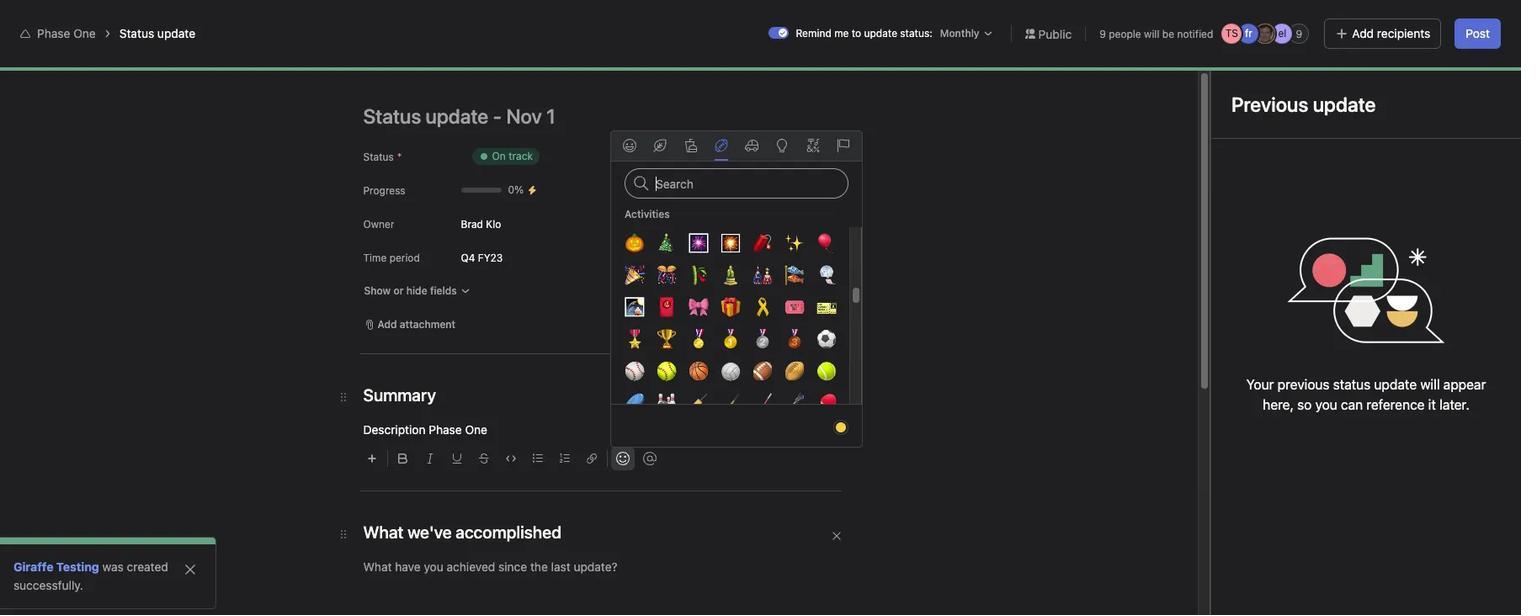 Task type: vqa. For each thing, say whether or not it's contained in the screenshot.
🎖️ image
yes



Task type: describe. For each thing, give the bounding box(es) containing it.
🥎 image
[[656, 361, 676, 381]]

public
[[1038, 27, 1072, 41]]

9 people will be notified
[[1100, 27, 1213, 40]]

the status?
[[537, 211, 621, 231]]

trial
[[1239, 8, 1257, 20]]

be
[[1162, 27, 1174, 40]]

giraffe testing link
[[13, 560, 99, 574]]

status for status *
[[363, 151, 394, 163]]

🥏 image
[[624, 393, 644, 413]]

description for description phase one
[[363, 423, 426, 437]]

people
[[1109, 27, 1141, 40]]

remind
[[796, 27, 832, 40]]

goals for no sub-goals connected
[[614, 331, 640, 343]]

phase one
[[276, 71, 358, 90]]

invite button
[[16, 578, 89, 609]]

status *
[[363, 151, 402, 163]]

previous update
[[1232, 93, 1376, 116]]

status update
[[119, 26, 195, 40]]

🎃 image
[[624, 233, 644, 253]]

phase one
[[37, 26, 96, 40]]

add recipients
[[1352, 26, 1430, 40]]

add for add recipients
[[1352, 26, 1374, 40]]

🥈 image
[[752, 329, 772, 349]]

🎫 image
[[816, 297, 836, 317]]

0 vertical spatial phase
[[37, 26, 70, 40]]

free trial 17 days left
[[1203, 8, 1257, 32]]

klo
[[486, 218, 501, 230]]

giraffe
[[13, 560, 53, 574]]

days
[[1216, 19, 1238, 32]]

later.
[[1440, 397, 1470, 412]]

phase one link
[[37, 26, 96, 40]]

🏆 image
[[656, 329, 676, 349]]

🎐 image
[[816, 265, 836, 285]]

was
[[102, 560, 124, 574]]

on inside on track button
[[504, 251, 520, 265]]

🎳 image
[[656, 393, 676, 413]]

my workspace goals
[[276, 52, 387, 67]]

🏉 image
[[784, 361, 804, 381]]

at
[[593, 251, 605, 265]]

add for add attachment
[[378, 318, 397, 331]]

🏅 image
[[688, 329, 708, 349]]

🏑 image
[[720, 393, 740, 413]]

reference
[[1367, 397, 1425, 412]]

was created successfully.
[[13, 560, 168, 593]]

off track button
[[645, 243, 728, 274]]

9 for 9
[[1296, 27, 1302, 40]]

activities
[[625, 208, 670, 221]]

track for on track button
[[523, 251, 551, 265]]

connected
[[643, 331, 693, 343]]

or
[[393, 285, 404, 297]]

goal's
[[831, 400, 864, 414]]

no sub-goals connected
[[576, 331, 693, 343]]

🎟️ image
[[784, 297, 804, 317]]

description phase one
[[363, 423, 487, 437]]

add recipients button
[[1324, 19, 1441, 49]]

on track inside button
[[504, 251, 551, 265]]

underline image
[[452, 454, 462, 464]]

insert an object image
[[367, 454, 377, 464]]

🥍 image
[[784, 393, 804, 413]]

1 vertical spatial phase
[[429, 423, 462, 437]]

template i
[[44, 553, 100, 567]]

Title of update text field
[[363, 98, 868, 135]]

add for add billing info
[[1387, 13, 1406, 26]]

monthly
[[940, 27, 980, 40]]

status for status update
[[119, 26, 154, 40]]

my
[[1322, 13, 1336, 26]]

add attachment
[[378, 318, 456, 331]]

🎑 image
[[624, 297, 644, 317]]

🏀 image
[[688, 361, 708, 381]]

q4
[[461, 251, 475, 264]]

your previous status update will appear here, so you can reference it later.
[[1246, 377, 1486, 412]]

1 vertical spatial to
[[677, 400, 688, 414]]

show or hide fields button
[[357, 279, 478, 303]]

numbered list image
[[559, 454, 569, 464]]

a
[[672, 438, 678, 452]]

Section title text field
[[363, 521, 561, 545]]

recipients
[[1377, 26, 1430, 40]]

link image
[[586, 454, 596, 464]]

🥉 image
[[784, 329, 804, 349]]

17
[[1203, 19, 1213, 32]]

you
[[1315, 397, 1337, 412]]

🏈 image
[[752, 361, 772, 381]]

share button
[[1445, 60, 1501, 83]]

9 for 9 people will be notified
[[1100, 27, 1106, 40]]

can
[[1341, 397, 1363, 412]]

🎎 image
[[752, 265, 772, 285]]

🏒 image
[[752, 393, 772, 413]]

remove section image for section title text field
[[831, 394, 841, 404]]

hide
[[406, 285, 427, 297]]

⚾ image
[[624, 361, 644, 381]]

⚽ image
[[816, 329, 836, 349]]

brad
[[461, 218, 483, 230]]

🧨 image
[[752, 233, 772, 253]]

1 vertical spatial ja
[[1404, 65, 1415, 77]]

notified
[[1177, 27, 1213, 40]]

testing
[[56, 560, 99, 574]]

trial?
[[1339, 13, 1362, 26]]

description for description
[[480, 525, 552, 540]]

home
[[44, 57, 76, 72]]

previous
[[1278, 377, 1330, 392]]

fields
[[430, 285, 457, 297]]

0 horizontal spatial one
[[73, 26, 96, 40]]

off track
[[669, 251, 717, 265]]

bulleted list image
[[532, 454, 543, 464]]

progress.
[[867, 400, 918, 414]]

sub- inside button
[[682, 438, 707, 452]]

what's for what's in my trial?
[[1274, 13, 1308, 26]]

remind me to update status:
[[796, 27, 933, 40]]

use sub-goals to automatically update this goal's progress.
[[595, 400, 918, 414]]

my workspace goals link
[[276, 51, 387, 69]]

🎾 image
[[816, 361, 836, 381]]

post button
[[1455, 19, 1501, 49]]

goal
[[707, 438, 730, 452]]

appear
[[1443, 377, 1486, 392]]

connect a sub-goal button
[[595, 430, 741, 460]]

fy23
[[478, 251, 503, 264]]

info
[[1440, 13, 1458, 26]]

show
[[364, 285, 391, 297]]

it
[[1428, 397, 1436, 412]]

my
[[276, 52, 293, 67]]

billing
[[1409, 13, 1437, 26]]

🎍 image
[[720, 265, 740, 285]]

template
[[44, 553, 94, 567]]

🎗️ image
[[752, 297, 772, 317]]



Task type: locate. For each thing, give the bounding box(es) containing it.
brad klo
[[461, 218, 501, 230]]

1 horizontal spatial ts
[[1369, 65, 1382, 77]]

goal
[[472, 52, 496, 67]]

0 vertical spatial sub-
[[592, 331, 615, 343]]

track up 0%
[[509, 150, 533, 162]]

9 right el
[[1296, 27, 1302, 40]]

0 horizontal spatial ts
[[1225, 27, 1238, 40]]

home link
[[10, 51, 192, 78]]

on track inside dropdown button
[[492, 150, 533, 162]]

1 vertical spatial status
[[363, 151, 394, 163]]

2 9 from the left
[[1296, 27, 1302, 40]]

i
[[97, 553, 100, 567]]

*
[[397, 151, 402, 163]]

risk
[[608, 251, 627, 265]]

1 remove section image from the top
[[831, 394, 841, 404]]

bold image
[[398, 454, 408, 464]]

on up the klo
[[492, 150, 506, 162]]

team sprint goal link
[[404, 51, 496, 69]]

0 vertical spatial fr
[[1245, 27, 1252, 40]]

remove section image for what we've accomplished text field
[[831, 531, 841, 541]]

0%
[[508, 184, 524, 196]]

sprint
[[436, 52, 469, 67]]

Goal name text field
[[466, 129, 1244, 189]]

what's in my trial?
[[1274, 13, 1362, 26]]

✨ image
[[784, 233, 804, 253]]

fr down trial
[[1245, 27, 1252, 40]]

this
[[808, 400, 828, 414]]

sub- right a
[[682, 438, 707, 452]]

0 horizontal spatial status
[[119, 26, 154, 40]]

show or hide fields
[[364, 285, 457, 297]]

🎉 image
[[624, 265, 644, 285]]

track
[[509, 150, 533, 162], [523, 251, 551, 265], [690, 251, 717, 265]]

template i link
[[10, 547, 192, 574]]

add billing info button
[[1380, 8, 1466, 32]]

update left status:
[[864, 27, 897, 40]]

🎈 image
[[816, 233, 836, 253]]

one up the home link
[[73, 26, 96, 40]]

2 horizontal spatial sub-
[[682, 438, 707, 452]]

on track
[[492, 150, 533, 162], [504, 251, 551, 265]]

el
[[1278, 27, 1287, 40]]

goals for use sub-goals to automatically update this goal's progress.
[[645, 400, 674, 414]]

so
[[1297, 397, 1312, 412]]

workspace
[[296, 52, 354, 67]]

update up reference
[[1374, 377, 1417, 392]]

0 vertical spatial ja
[[1260, 27, 1271, 40]]

on track right fy23
[[504, 251, 551, 265]]

0 horizontal spatial to
[[677, 400, 688, 414]]

🏏 image
[[688, 393, 708, 413]]

what's inside what's in my trial? button
[[1274, 13, 1308, 26]]

🎖️ image
[[624, 329, 644, 349]]

1 horizontal spatial what's
[[1274, 13, 1308, 26]]

ts left left
[[1225, 27, 1238, 40]]

🏓 image
[[816, 393, 836, 413]]

track right off
[[690, 251, 717, 265]]

0 horizontal spatial add
[[378, 318, 397, 331]]

what's up el
[[1274, 13, 1308, 26]]

1 horizontal spatial one
[[465, 423, 487, 437]]

1 horizontal spatial 9
[[1296, 27, 1302, 40]]

1 vertical spatial description
[[480, 525, 552, 540]]

will left be
[[1144, 27, 1160, 40]]

in
[[1311, 13, 1319, 26]]

ja left el
[[1260, 27, 1271, 40]]

1 vertical spatial fr
[[1389, 65, 1396, 77]]

goals down 🎑 icon
[[614, 331, 640, 343]]

2 vertical spatial sub-
[[682, 438, 707, 452]]

status
[[1333, 377, 1371, 392]]

period
[[389, 252, 420, 264]]

ja
[[1260, 27, 1271, 40], [1404, 65, 1415, 77]]

0 horizontal spatial 9
[[1100, 27, 1106, 40]]

0 horizontal spatial sub-
[[592, 331, 615, 343]]

1 vertical spatial what's
[[480, 211, 533, 231]]

1 vertical spatial ts
[[1369, 65, 1382, 77]]

what's down 0%
[[480, 211, 533, 231]]

1 horizontal spatial description
[[480, 525, 552, 540]]

track for off track button
[[690, 251, 717, 265]]

will
[[1144, 27, 1160, 40], [1420, 377, 1440, 392]]

1 horizontal spatial add
[[1352, 26, 1374, 40]]

1 vertical spatial goals
[[614, 331, 640, 343]]

your
[[1246, 377, 1274, 392]]

connect
[[623, 438, 669, 452]]

goals right 🥏 icon
[[645, 400, 674, 414]]

here,
[[1263, 397, 1294, 412]]

to
[[852, 27, 861, 40], [677, 400, 688, 414]]

🎏 image
[[784, 265, 804, 285]]

0 vertical spatial will
[[1144, 27, 1160, 40]]

projects button
[[0, 522, 66, 542]]

sub- for no
[[592, 331, 615, 343]]

1 vertical spatial one
[[465, 423, 487, 437]]

projects element
[[0, 517, 202, 615]]

successfully.
[[13, 578, 83, 593]]

1 horizontal spatial ja
[[1404, 65, 1415, 77]]

italics image
[[425, 454, 435, 464]]

0 vertical spatial remove section image
[[831, 394, 841, 404]]

post
[[1466, 26, 1490, 40]]

0 horizontal spatial description
[[363, 423, 426, 437]]

🎊 image
[[656, 265, 676, 285]]

me
[[834, 27, 849, 40]]

one
[[73, 26, 96, 40], [465, 423, 487, 437]]

0 horizontal spatial fr
[[1245, 27, 1252, 40]]

phase
[[37, 26, 70, 40], [429, 423, 462, 437]]

0 vertical spatial ts
[[1225, 27, 1238, 40]]

update left this
[[767, 400, 805, 414]]

add attachment button
[[357, 313, 463, 337]]

at mention image
[[643, 452, 656, 466]]

automatically
[[691, 400, 764, 414]]

goals left 'team'
[[358, 52, 387, 67]]

2 horizontal spatial add
[[1387, 13, 1406, 26]]

track inside button
[[523, 251, 551, 265]]

connect a sub-goal
[[623, 438, 730, 452]]

code image
[[506, 454, 516, 464]]

9 left people
[[1100, 27, 1106, 40]]

close image
[[184, 563, 197, 577]]

track down what's the status?
[[523, 251, 551, 265]]

0 vertical spatial on
[[492, 150, 506, 162]]

phase right hide sidebar image
[[37, 26, 70, 40]]

Section title text field
[[363, 384, 436, 407]]

status left *
[[363, 151, 394, 163]]

time period
[[363, 252, 420, 264]]

track inside dropdown button
[[509, 150, 533, 162]]

share
[[1466, 65, 1493, 77]]

1 9 from the left
[[1100, 27, 1106, 40]]

monthly button
[[936, 25, 997, 42]]

2 remove section image from the top
[[831, 531, 841, 541]]

2 horizontal spatial goals
[[645, 400, 674, 414]]

strikethrough image
[[479, 454, 489, 464]]

list box
[[562, 7, 966, 34]]

free
[[1215, 8, 1236, 20]]

to left 🏏 icon
[[677, 400, 688, 414]]

1 horizontal spatial fr
[[1389, 65, 1396, 77]]

on right fy23
[[504, 251, 520, 265]]

progress
[[363, 184, 405, 197]]

hide sidebar image
[[22, 13, 35, 27]]

0 horizontal spatial phase
[[37, 26, 70, 40]]

sub- right use
[[620, 400, 645, 414]]

0 horizontal spatial what's
[[480, 211, 533, 231]]

track inside button
[[690, 251, 717, 265]]

on track up 0%
[[492, 150, 533, 162]]

🎁 image
[[720, 297, 740, 317]]

goals for my workspace goals
[[358, 52, 387, 67]]

0 vertical spatial what's
[[1274, 13, 1308, 26]]

update up the home link
[[157, 26, 195, 40]]

what's for what's the status?
[[480, 211, 533, 231]]

Search field
[[625, 168, 849, 199]]

emoji image
[[616, 452, 629, 466]]

status up the home link
[[119, 26, 154, 40]]

ts right the bk
[[1369, 65, 1382, 77]]

fr
[[1245, 27, 1252, 40], [1389, 65, 1396, 77]]

🎆 image
[[688, 233, 708, 253]]

0 horizontal spatial will
[[1144, 27, 1160, 40]]

1 horizontal spatial to
[[852, 27, 861, 40]]

0 horizontal spatial goals
[[358, 52, 387, 67]]

description up bold icon
[[363, 423, 426, 437]]

1 vertical spatial on
[[504, 251, 520, 265]]

off
[[669, 251, 686, 265]]

q4 fy23
[[461, 251, 503, 264]]

time
[[363, 252, 387, 264]]

add
[[1387, 13, 1406, 26], [1352, 26, 1374, 40], [378, 318, 397, 331]]

on track button
[[461, 141, 550, 172]]

remove section image
[[831, 394, 841, 404], [831, 531, 841, 541]]

🎄 image
[[656, 233, 676, 253]]

created
[[127, 560, 168, 574]]

team sprint goal
[[404, 52, 496, 67]]

1 horizontal spatial will
[[1420, 377, 1440, 392]]

to right me
[[852, 27, 861, 40]]

status:
[[900, 27, 933, 40]]

0 horizontal spatial ja
[[1260, 27, 1271, 40]]

switch
[[769, 27, 789, 39]]

🥇 image
[[720, 329, 740, 349]]

one up the strikethrough image on the bottom left
[[465, 423, 487, 437]]

0 vertical spatial status
[[119, 26, 154, 40]]

1 vertical spatial will
[[1420, 377, 1440, 392]]

sub- right no
[[592, 331, 615, 343]]

no
[[576, 331, 590, 343]]

0 vertical spatial on track
[[492, 150, 533, 162]]

ja left the 10
[[1404, 65, 1415, 77]]

0 vertical spatial one
[[73, 26, 96, 40]]

toolbar
[[360, 439, 855, 471]]

9
[[1100, 27, 1106, 40], [1296, 27, 1302, 40]]

add inside popup button
[[378, 318, 397, 331]]

🎀 image
[[688, 297, 708, 317]]

2 vertical spatial goals
[[645, 400, 674, 414]]

owner
[[363, 218, 394, 231]]

sub- for use
[[620, 400, 645, 414]]

10
[[1421, 65, 1432, 78]]

1 horizontal spatial status
[[363, 151, 394, 163]]

update
[[157, 26, 195, 40], [864, 27, 897, 40], [1374, 377, 1417, 392], [767, 400, 805, 414]]

ts
[[1225, 27, 1238, 40], [1369, 65, 1382, 77]]

giraffe testing
[[13, 560, 99, 574]]

1 horizontal spatial sub-
[[620, 400, 645, 414]]

fr right the bk
[[1389, 65, 1396, 77]]

0 vertical spatial description
[[363, 423, 426, 437]]

description
[[363, 423, 426, 437], [480, 525, 552, 540]]

0 vertical spatial goals
[[358, 52, 387, 67]]

what's the status?
[[480, 211, 621, 231]]

🧧 image
[[656, 297, 676, 317]]

will inside your previous status update will appear here, so you can reference it later.
[[1420, 377, 1440, 392]]

🎋 image
[[688, 265, 708, 285]]

0 vertical spatial to
[[852, 27, 861, 40]]

invite
[[47, 586, 78, 600]]

🏐 image
[[720, 361, 740, 381]]

team
[[404, 52, 433, 67]]

1 horizontal spatial phase
[[429, 423, 462, 437]]

update inside your previous status update will appear here, so you can reference it later.
[[1374, 377, 1417, 392]]

1 vertical spatial remove section image
[[831, 531, 841, 541]]

will up "it"
[[1420, 377, 1440, 392]]

phase up underline icon
[[429, 423, 462, 437]]

1 vertical spatial sub-
[[620, 400, 645, 414]]

1 horizontal spatial goals
[[614, 331, 640, 343]]

on inside on track dropdown button
[[492, 150, 506, 162]]

1 vertical spatial on track
[[504, 251, 551, 265]]

what's in my trial? button
[[1267, 8, 1370, 32]]

description down code image
[[480, 525, 552, 540]]

🎇 image
[[720, 233, 740, 253]]

use
[[595, 400, 616, 414]]

status
[[119, 26, 154, 40], [363, 151, 394, 163]]



